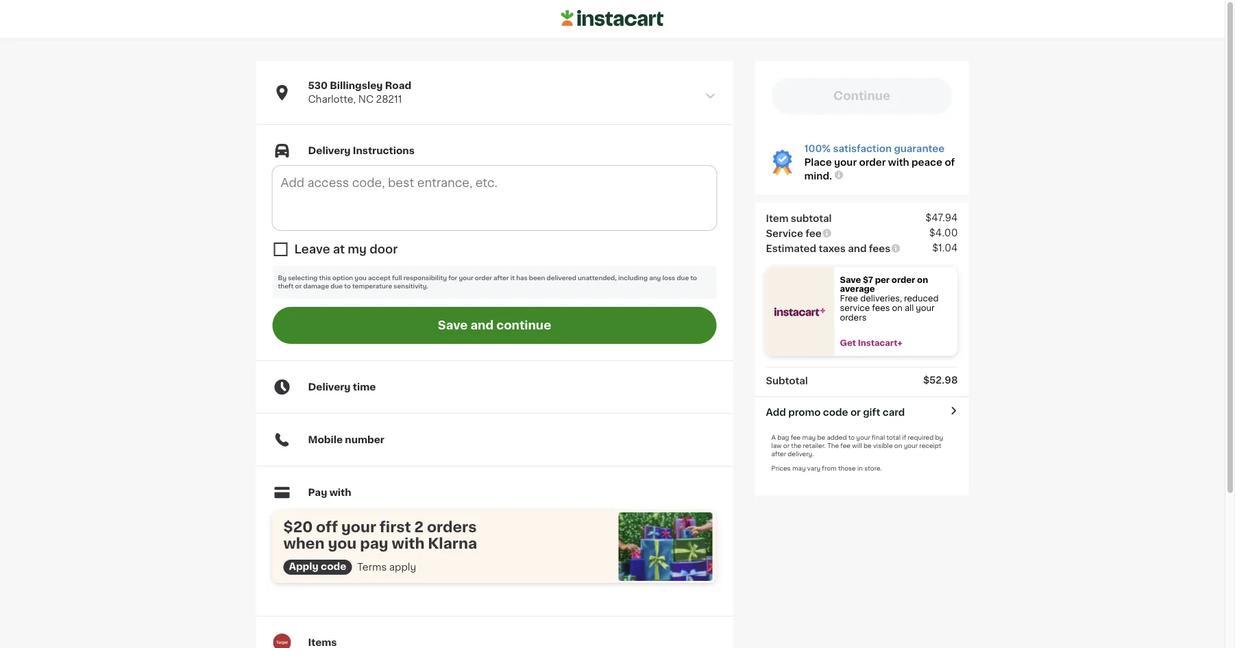 Task type: vqa. For each thing, say whether or not it's contained in the screenshot.
A
yes



Task type: describe. For each thing, give the bounding box(es) containing it.
100% satisfaction guarantee
[[805, 144, 945, 154]]

the
[[792, 443, 802, 449]]

or inside the by selecting this option you accept full responsibility for your order after it has been delivered unattended, including any loss due to theft or damage due to temperature sensitivity.
[[295, 284, 302, 290]]

after inside the by selecting this option you accept full responsibility for your order after it has been delivered unattended, including any loss due to theft or damage due to temperature sensitivity.
[[494, 275, 509, 282]]

door
[[370, 244, 398, 255]]

gift
[[864, 408, 881, 417]]

fees inside save $7 per order on average free deliveries, reduced service fees on all your orders
[[873, 304, 891, 312]]

after inside a bag fee may be added to your final total if required by law or the retailer. the fee will be visible on your receipt after delivery.
[[772, 451, 787, 457]]

per
[[876, 276, 890, 284]]

required
[[908, 435, 934, 441]]

promo
[[789, 408, 821, 417]]

free
[[840, 295, 859, 303]]

charlotte,
[[308, 95, 356, 104]]

time
[[353, 383, 376, 392]]

save and continue button
[[273, 307, 717, 344]]

or inside button
[[851, 408, 861, 417]]

guarantee
[[895, 144, 945, 154]]

terms
[[358, 563, 387, 573]]

store.
[[865, 466, 883, 472]]

delivered
[[547, 275, 577, 282]]

number
[[345, 436, 385, 445]]

more info about 100% satisfaction guarantee image
[[834, 170, 845, 181]]

0 horizontal spatial be
[[818, 435, 826, 441]]

for
[[449, 275, 458, 282]]

1 horizontal spatial and
[[849, 244, 867, 253]]

when
[[284, 537, 325, 551]]

law
[[772, 443, 782, 449]]

sensitivity.
[[394, 284, 429, 290]]

with inside the place your order with peace of mind.
[[889, 158, 910, 167]]

a bag fee may be added to your final total if required by law or the retailer. the fee will be visible on your receipt after delivery.
[[772, 435, 944, 457]]

satisfaction
[[834, 144, 892, 154]]

0 horizontal spatial due
[[331, 284, 343, 290]]

subtotal
[[766, 376, 808, 386]]

order inside the place your order with peace of mind.
[[860, 158, 886, 167]]

terms apply
[[358, 563, 416, 573]]

pay with
[[308, 488, 352, 498]]

0 horizontal spatial with
[[330, 488, 352, 498]]

your up the will
[[857, 435, 871, 441]]

reduced
[[905, 295, 939, 303]]

full
[[392, 275, 402, 282]]

530 billingsley road charlotte, nc 28211
[[308, 81, 412, 104]]

damage
[[303, 284, 329, 290]]

$20 off your first 2 orders when you pay with klarna
[[284, 520, 477, 551]]

delivery address image
[[705, 90, 717, 102]]

1 horizontal spatial fee
[[806, 229, 822, 238]]

will
[[853, 443, 863, 449]]

mobile
[[308, 436, 343, 445]]

continue
[[497, 320, 552, 332]]

retailer.
[[803, 443, 826, 449]]

option
[[333, 275, 353, 282]]

save $7 per order on average free deliveries, reduced service fees on all your orders
[[840, 276, 941, 322]]

0 vertical spatial due
[[677, 275, 689, 282]]

all
[[905, 304, 914, 312]]

your inside the place your order with peace of mind.
[[835, 158, 857, 167]]

bag
[[778, 435, 790, 441]]

receipt
[[920, 443, 942, 449]]

apply
[[289, 562, 319, 572]]

your inside save $7 per order on average free deliveries, reduced service fees on all your orders
[[916, 304, 935, 312]]

leave
[[295, 244, 330, 255]]

a
[[772, 435, 776, 441]]

added
[[827, 435, 847, 441]]

1 vertical spatial on
[[893, 304, 903, 312]]

road
[[385, 81, 412, 91]]

selecting
[[288, 275, 318, 282]]

by
[[936, 435, 944, 441]]

pay
[[360, 537, 389, 551]]

responsibility
[[404, 275, 447, 282]]

mind.
[[805, 171, 833, 181]]

mobile number
[[308, 436, 385, 445]]

vary
[[808, 466, 821, 472]]

1 vertical spatial code
[[321, 562, 347, 572]]

place
[[805, 158, 832, 167]]

1 horizontal spatial to
[[691, 275, 697, 282]]

from
[[823, 466, 837, 472]]

in
[[858, 466, 863, 472]]

it
[[511, 275, 515, 282]]

klarna
[[428, 537, 477, 551]]

this
[[319, 275, 331, 282]]

leave at my door
[[295, 244, 398, 255]]

the
[[828, 443, 839, 449]]

your inside the by selecting this option you accept full responsibility for your order after it has been delivered unattended, including any loss due to theft or damage due to temperature sensitivity.
[[459, 275, 474, 282]]

on inside a bag fee may be added to your final total if required by law or the retailer. the fee will be visible on your receipt after delivery.
[[895, 443, 903, 449]]



Task type: locate. For each thing, give the bounding box(es) containing it.
add promo code or gift card button
[[766, 406, 905, 419]]

your
[[835, 158, 857, 167], [459, 275, 474, 282], [916, 304, 935, 312], [857, 435, 871, 441], [904, 443, 918, 449], [342, 520, 376, 535]]

None text field
[[273, 166, 717, 230]]

delivery left time on the left bottom
[[308, 383, 351, 392]]

$4.00
[[930, 228, 958, 238]]

1 horizontal spatial save
[[840, 276, 862, 284]]

2 horizontal spatial order
[[892, 276, 916, 284]]

save inside save $7 per order on average free deliveries, reduced service fees on all your orders
[[840, 276, 862, 284]]

any
[[650, 275, 661, 282]]

visible
[[874, 443, 893, 449]]

on left all
[[893, 304, 903, 312]]

or left the gift at the right of page
[[851, 408, 861, 417]]

on down total
[[895, 443, 903, 449]]

billingsley
[[330, 81, 383, 91]]

prices
[[772, 466, 791, 472]]

1 vertical spatial with
[[330, 488, 352, 498]]

1 vertical spatial delivery
[[308, 383, 351, 392]]

0 horizontal spatial after
[[494, 275, 509, 282]]

may down delivery.
[[793, 466, 806, 472]]

delivery.
[[788, 451, 814, 457]]

0 vertical spatial fee
[[806, 229, 822, 238]]

by selecting this option you accept full responsibility for your order after it has been delivered unattended, including any loss due to theft or damage due to temperature sensitivity.
[[278, 275, 697, 290]]

order left it
[[475, 275, 492, 282]]

0 vertical spatial code
[[824, 408, 849, 417]]

delivery time
[[308, 383, 376, 392]]

0 vertical spatial delivery
[[308, 146, 351, 156]]

1 vertical spatial save
[[438, 320, 468, 332]]

your right for
[[459, 275, 474, 282]]

due
[[677, 275, 689, 282], [331, 284, 343, 290]]

accept
[[368, 275, 391, 282]]

0 vertical spatial orders
[[840, 314, 867, 322]]

save inside button
[[438, 320, 468, 332]]

instacart+
[[858, 339, 903, 347]]

1 vertical spatial or
[[851, 408, 861, 417]]

1 vertical spatial orders
[[427, 520, 477, 535]]

by
[[278, 275, 287, 282]]

2 horizontal spatial to
[[849, 435, 855, 441]]

0 horizontal spatial order
[[475, 275, 492, 282]]

$52.98
[[924, 375, 958, 385]]

to right loss
[[691, 275, 697, 282]]

items
[[308, 639, 337, 648]]

0 horizontal spatial orders
[[427, 520, 477, 535]]

$7
[[863, 276, 874, 284]]

be right the will
[[864, 443, 872, 449]]

2 delivery from the top
[[308, 383, 351, 392]]

total
[[887, 435, 901, 441]]

0 vertical spatial save
[[840, 276, 862, 284]]

unattended,
[[578, 275, 617, 282]]

you inside $20 off your first 2 orders when you pay with klarna
[[328, 537, 357, 551]]

may up 'retailer.'
[[803, 435, 816, 441]]

1 horizontal spatial orders
[[840, 314, 867, 322]]

after down law
[[772, 451, 787, 457]]

2 horizontal spatial with
[[889, 158, 910, 167]]

with right the pay
[[330, 488, 352, 498]]

0 vertical spatial fees
[[869, 244, 891, 253]]

order down 100% satisfaction guarantee
[[860, 158, 886, 167]]

item subtotal
[[766, 214, 832, 223]]

1 vertical spatial to
[[344, 284, 351, 290]]

2 vertical spatial on
[[895, 443, 903, 449]]

if
[[903, 435, 907, 441]]

those
[[839, 466, 856, 472]]

fees down deliveries,
[[873, 304, 891, 312]]

save up average at the right
[[840, 276, 862, 284]]

or down selecting
[[295, 284, 302, 290]]

2 vertical spatial to
[[849, 435, 855, 441]]

or down bag
[[784, 443, 790, 449]]

0 vertical spatial on
[[918, 276, 929, 284]]

service
[[766, 229, 804, 238]]

1 vertical spatial after
[[772, 451, 787, 457]]

1 vertical spatial may
[[793, 466, 806, 472]]

code up added
[[824, 408, 849, 417]]

fee up the
[[791, 435, 801, 441]]

average
[[840, 285, 875, 293]]

add promo code or gift card
[[766, 408, 905, 417]]

loss
[[663, 275, 676, 282]]

or inside a bag fee may be added to your final total if required by law or the retailer. the fee will be visible on your receipt after delivery.
[[784, 443, 790, 449]]

your inside $20 off your first 2 orders when you pay with klarna
[[342, 520, 376, 535]]

get instacart+ button
[[835, 339, 958, 348]]

instructions
[[353, 146, 415, 156]]

code inside 'add promo code or gift card' button
[[824, 408, 849, 417]]

card
[[883, 408, 905, 417]]

temperature
[[353, 284, 392, 290]]

delivery instructions
[[308, 146, 415, 156]]

be up 'retailer.'
[[818, 435, 826, 441]]

on up 'reduced'
[[918, 276, 929, 284]]

0 vertical spatial be
[[818, 435, 826, 441]]

orders down service
[[840, 314, 867, 322]]

delivery for delivery time
[[308, 383, 351, 392]]

get instacart+
[[840, 339, 903, 347]]

order inside the by selecting this option you accept full responsibility for your order after it has been delivered unattended, including any loss due to theft or damage due to temperature sensitivity.
[[475, 275, 492, 282]]

28211
[[376, 95, 402, 104]]

code right the apply
[[321, 562, 347, 572]]

1 vertical spatial and
[[471, 320, 494, 332]]

1 horizontal spatial after
[[772, 451, 787, 457]]

of
[[945, 158, 956, 167]]

1 horizontal spatial code
[[824, 408, 849, 417]]

and right taxes
[[849, 244, 867, 253]]

with
[[889, 158, 910, 167], [330, 488, 352, 498], [392, 537, 425, 551]]

2 vertical spatial with
[[392, 537, 425, 551]]

0 vertical spatial may
[[803, 435, 816, 441]]

apply code
[[289, 562, 347, 572]]

estimated taxes and fees
[[766, 244, 891, 253]]

your up "more info about 100% satisfaction guarantee" image
[[835, 158, 857, 167]]

with inside $20 off your first 2 orders when you pay with klarna
[[392, 537, 425, 551]]

taxes
[[819, 244, 846, 253]]

0 horizontal spatial code
[[321, 562, 347, 572]]

and inside button
[[471, 320, 494, 332]]

due down option
[[331, 284, 343, 290]]

2 vertical spatial fee
[[841, 443, 851, 449]]

to
[[691, 275, 697, 282], [344, 284, 351, 290], [849, 435, 855, 441]]

been
[[529, 275, 545, 282]]

item
[[766, 214, 789, 223]]

delivery for delivery instructions
[[308, 146, 351, 156]]

peace
[[912, 158, 943, 167]]

deliveries,
[[861, 295, 903, 303]]

estimated
[[766, 244, 817, 253]]

order inside save $7 per order on average free deliveries, reduced service fees on all your orders
[[892, 276, 916, 284]]

0 vertical spatial to
[[691, 275, 697, 282]]

theft
[[278, 284, 294, 290]]

save and continue
[[438, 320, 552, 332]]

final
[[872, 435, 886, 441]]

order
[[860, 158, 886, 167], [475, 275, 492, 282], [892, 276, 916, 284]]

has
[[517, 275, 528, 282]]

after left it
[[494, 275, 509, 282]]

1 horizontal spatial or
[[784, 443, 790, 449]]

orders up klarna
[[427, 520, 477, 535]]

2 horizontal spatial or
[[851, 408, 861, 417]]

you down off
[[328, 537, 357, 551]]

0 vertical spatial and
[[849, 244, 867, 253]]

may inside a bag fee may be added to your final total if required by law or the retailer. the fee will be visible on your receipt after delivery.
[[803, 435, 816, 441]]

you up temperature
[[355, 275, 367, 282]]

0 vertical spatial after
[[494, 275, 509, 282]]

$1.04
[[933, 243, 958, 253]]

0 vertical spatial with
[[889, 158, 910, 167]]

nc
[[358, 95, 374, 104]]

your up pay
[[342, 520, 376, 535]]

pay
[[308, 488, 327, 498]]

your down if
[[904, 443, 918, 449]]

save
[[840, 276, 862, 284], [438, 320, 468, 332]]

1 vertical spatial due
[[331, 284, 343, 290]]

1 horizontal spatial be
[[864, 443, 872, 449]]

0 horizontal spatial fee
[[791, 435, 801, 441]]

1 horizontal spatial due
[[677, 275, 689, 282]]

0 horizontal spatial to
[[344, 284, 351, 290]]

0 horizontal spatial save
[[438, 320, 468, 332]]

my
[[348, 244, 367, 255]]

to inside a bag fee may be added to your final total if required by law or the retailer. the fee will be visible on your receipt after delivery.
[[849, 435, 855, 441]]

0 vertical spatial or
[[295, 284, 302, 290]]

your down 'reduced'
[[916, 304, 935, 312]]

you inside the by selecting this option you accept full responsibility for your order after it has been delivered unattended, including any loss due to theft or damage due to temperature sensitivity.
[[355, 275, 367, 282]]

with down guarantee
[[889, 158, 910, 167]]

service fee
[[766, 229, 822, 238]]

2
[[415, 520, 424, 535]]

subtotal
[[791, 214, 832, 223]]

order right per
[[892, 276, 916, 284]]

0 vertical spatial you
[[355, 275, 367, 282]]

delivery
[[308, 146, 351, 156], [308, 383, 351, 392]]

orders inside $20 off your first 2 orders when you pay with klarna
[[427, 520, 477, 535]]

100%
[[805, 144, 831, 154]]

2 vertical spatial or
[[784, 443, 790, 449]]

2 horizontal spatial fee
[[841, 443, 851, 449]]

delivery down charlotte,
[[308, 146, 351, 156]]

0 horizontal spatial or
[[295, 284, 302, 290]]

to up the will
[[849, 435, 855, 441]]

fee down subtotal
[[806, 229, 822, 238]]

home image
[[561, 8, 664, 28]]

including
[[619, 275, 648, 282]]

service
[[840, 304, 870, 312]]

1 vertical spatial fees
[[873, 304, 891, 312]]

orders inside save $7 per order on average free deliveries, reduced service fees on all your orders
[[840, 314, 867, 322]]

1 horizontal spatial with
[[392, 537, 425, 551]]

save for save and continue
[[438, 320, 468, 332]]

0 horizontal spatial and
[[471, 320, 494, 332]]

at
[[333, 244, 345, 255]]

with down "2"
[[392, 537, 425, 551]]

1 vertical spatial be
[[864, 443, 872, 449]]

1 horizontal spatial order
[[860, 158, 886, 167]]

orders
[[840, 314, 867, 322], [427, 520, 477, 535]]

fee left the will
[[841, 443, 851, 449]]

after
[[494, 275, 509, 282], [772, 451, 787, 457]]

and left continue
[[471, 320, 494, 332]]

1 vertical spatial you
[[328, 537, 357, 551]]

530
[[308, 81, 328, 91]]

fees up per
[[869, 244, 891, 253]]

first
[[380, 520, 411, 535]]

save down for
[[438, 320, 468, 332]]

save for save $7 per order on average free deliveries, reduced service fees on all your orders
[[840, 276, 862, 284]]

1 vertical spatial fee
[[791, 435, 801, 441]]

due right loss
[[677, 275, 689, 282]]

1 delivery from the top
[[308, 146, 351, 156]]

to down option
[[344, 284, 351, 290]]

prices may vary from those in store.
[[772, 466, 883, 472]]

place your order with peace of mind.
[[805, 158, 956, 181]]

$20
[[284, 520, 313, 535]]



